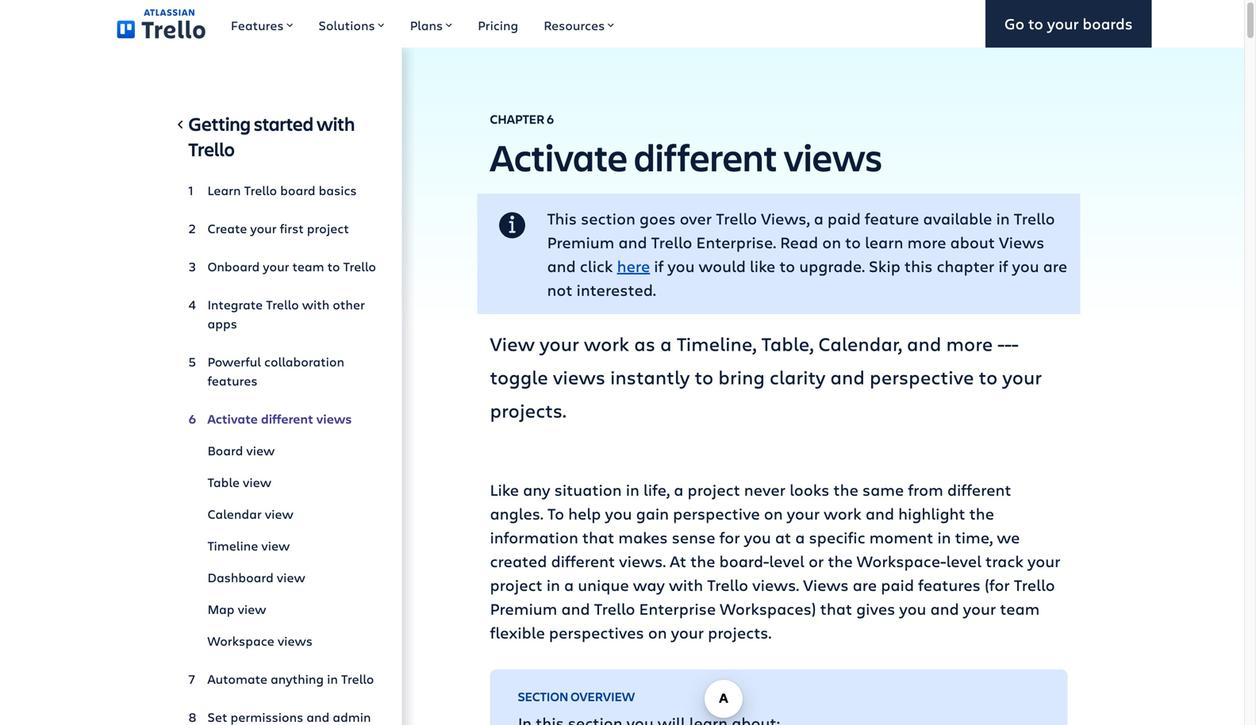 Task type: vqa. For each thing, say whether or not it's contained in the screenshot.
Activate different views Link
yes



Task type: describe. For each thing, give the bounding box(es) containing it.
1 vertical spatial activate
[[208, 410, 258, 427]]

for
[[720, 527, 740, 548]]

like
[[490, 479, 519, 500]]

more inside this section goes over trello views, a paid feature available in trello premium and trello enterprise. read on to learn more about views and click
[[908, 231, 947, 253]]

looks
[[790, 479, 830, 500]]

features inside like any situation in life, a project never looks the same from different angles. to help you gain perspective on your work and highlight the information that makes sense for you at a specific moment in time, we created different views. at the board-level or the workspace-level track your project in a unique way with trello views. views are paid features (for trello premium and trello enterprise workspaces) that gives you and your team flexible perspectives on your projects.
[[918, 574, 981, 596]]

bring
[[719, 364, 765, 390]]

other
[[333, 296, 365, 313]]

perspectives
[[549, 622, 644, 643]]

timeline,
[[677, 331, 757, 356]]

same
[[863, 479, 904, 500]]

1 if from the left
[[654, 255, 664, 277]]

and down workspace-
[[931, 598, 959, 620]]

chapter
[[490, 111, 545, 127]]

a left unique
[[564, 574, 574, 596]]

and right calendar,
[[907, 331, 942, 356]]

workspaces)
[[720, 598, 816, 620]]

views down map view link
[[278, 633, 313, 650]]

in down created at the bottom of the page
[[547, 574, 560, 596]]

view for calendar view
[[265, 506, 293, 523]]

premium inside this section goes over trello views, a paid feature available in trello premium and trello enterprise. read on to learn more about views and click
[[547, 231, 615, 253]]

gives
[[857, 598, 896, 620]]

work inside view your work as a timeline, table, calendar, and more --- toggle views instantly to bring clarity and perspective to your projects.
[[584, 331, 630, 356]]

and up not
[[547, 255, 576, 277]]

section
[[581, 208, 636, 229]]

learn trello board basics link
[[189, 175, 377, 206]]

information
[[490, 527, 579, 548]]

first
[[280, 220, 304, 237]]

specific
[[809, 527, 866, 548]]

views up board view link
[[316, 410, 352, 427]]

table,
[[762, 331, 814, 356]]

views inside like any situation in life, a project never looks the same from different angles. to help you gain perspective on your work and highlight the information that makes sense for you at a specific moment in time, we created different views. at the board-level or the workspace-level track your project in a unique way with trello views. views are paid features (for trello premium and trello enterprise workspaces) that gives you and your team flexible perspectives on your projects.
[[803, 574, 849, 596]]

0 vertical spatial team
[[293, 258, 324, 275]]

you left at
[[744, 527, 771, 548]]

and down same
[[866, 503, 895, 524]]

the up time,
[[970, 503, 995, 524]]

toggle
[[490, 364, 548, 390]]

trello up enterprise.
[[716, 208, 757, 229]]

calendar view link
[[189, 498, 377, 530]]

2 level from the left
[[947, 550, 982, 572]]

map view link
[[189, 594, 377, 625]]

view your work as a timeline, table, calendar, and more --- toggle views instantly to bring clarity and perspective to your projects.
[[490, 331, 1042, 423]]

view for map view
[[238, 601, 266, 618]]

map
[[208, 601, 235, 618]]

powerful collaboration features
[[208, 353, 345, 389]]

features button
[[218, 0, 306, 48]]

solutions button
[[306, 0, 397, 48]]

2 - from the left
[[1005, 331, 1012, 356]]

workspace views
[[208, 633, 313, 650]]

perspective inside like any situation in life, a project never looks the same from different angles. to help you gain perspective on your work and highlight the information that makes sense for you at a specific moment in time, we created different views. at the board-level or the workspace-level track your project in a unique way with trello views. views are paid features (for trello premium and trello enterprise workspaces) that gives you and your team flexible perspectives on your projects.
[[673, 503, 760, 524]]

solutions
[[319, 17, 375, 34]]

different up time,
[[948, 479, 1012, 500]]

this
[[547, 208, 577, 229]]

1 - from the left
[[998, 331, 1005, 356]]

go
[[1005, 13, 1025, 34]]

getting started with trello
[[189, 111, 355, 162]]

you left would on the right top of the page
[[668, 255, 695, 277]]

this section goes over trello views, a paid feature available in trello premium and trello enterprise. read on to learn more about views and click
[[547, 208, 1055, 277]]

6
[[547, 111, 554, 127]]

the right looks
[[834, 479, 859, 500]]

your inside onboard your team to trello link
[[263, 258, 289, 275]]

with for trello
[[302, 296, 330, 313]]

in left life,
[[626, 479, 640, 500]]

activate inside chapter 6 activate different views
[[490, 132, 628, 182]]

read
[[780, 231, 819, 253]]

calendar
[[208, 506, 262, 523]]

you right help
[[605, 503, 632, 524]]

boards
[[1083, 13, 1133, 34]]

go to your boards link
[[986, 0, 1152, 48]]

getting
[[189, 111, 251, 136]]

table view link
[[189, 467, 377, 498]]

overview
[[571, 689, 635, 705]]

to inside this section goes over trello views, a paid feature available in trello premium and trello enterprise. read on to learn more about views and click
[[845, 231, 861, 253]]

a inside this section goes over trello views, a paid feature available in trello premium and trello enterprise. read on to learn more about views and click
[[814, 208, 824, 229]]

calendar view
[[208, 506, 293, 523]]

situation
[[555, 479, 622, 500]]

collaboration
[[264, 353, 345, 370]]

instantly
[[610, 364, 690, 390]]

0 vertical spatial project
[[307, 220, 349, 237]]

0 vertical spatial that
[[583, 527, 615, 548]]

would
[[699, 255, 746, 277]]

2 vertical spatial project
[[490, 574, 543, 596]]

with inside like any situation in life, a project never looks the same from different angles. to help you gain perspective on your work and highlight the information that makes sense for you at a specific moment in time, we created different views. at the board-level or the workspace-level track your project in a unique way with trello views. views are paid features (for trello premium and trello enterprise workspaces) that gives you and your team flexible perspectives on your projects.
[[669, 574, 703, 596]]

from
[[908, 479, 944, 500]]

trello inside "link"
[[244, 182, 277, 199]]

table view
[[208, 474, 271, 491]]

help
[[568, 503, 601, 524]]

section overview
[[518, 689, 635, 705]]

are inside if you would like to upgrade. skip this chapter if you are not interested.
[[1044, 255, 1068, 277]]

interested.
[[577, 279, 656, 300]]

track
[[986, 550, 1024, 572]]

in right anything
[[327, 671, 338, 688]]

2 horizontal spatial project
[[688, 479, 740, 500]]

and down calendar,
[[831, 364, 865, 390]]

integrate trello with other apps link
[[189, 289, 377, 340]]

view for dashboard view
[[277, 569, 305, 586]]

different up board view link
[[261, 410, 313, 427]]

view for timeline view
[[261, 537, 290, 554]]

trello down board-
[[707, 574, 749, 596]]

trello down goes
[[651, 231, 693, 253]]

not
[[547, 279, 573, 300]]

dashboard view link
[[189, 562, 377, 594]]

available
[[923, 208, 993, 229]]

learn
[[865, 231, 904, 253]]

with for started
[[317, 111, 355, 136]]

on inside this section goes over trello views, a paid feature available in trello premium and trello enterprise. read on to learn more about views and click
[[823, 231, 841, 253]]

plans button
[[397, 0, 465, 48]]

the down specific
[[828, 550, 853, 572]]

skip
[[869, 255, 901, 277]]

learn
[[208, 182, 241, 199]]

table
[[208, 474, 240, 491]]

automate
[[208, 671, 267, 688]]

a right life,
[[674, 479, 684, 500]]

integrate
[[208, 296, 263, 313]]

paid inside like any situation in life, a project never looks the same from different angles. to help you gain perspective on your work and highlight the information that makes sense for you at a specific moment in time, we created different views. at the board-level or the workspace-level track your project in a unique way with trello views. views are paid features (for trello premium and trello enterprise workspaces) that gives you and your team flexible perspectives on your projects.
[[881, 574, 914, 596]]

premium inside like any situation in life, a project never looks the same from different angles. to help you gain perspective on your work and highlight the information that makes sense for you at a specific moment in time, we created different views. at the board-level or the workspace-level track your project in a unique way with trello views. views are paid features (for trello premium and trello enterprise workspaces) that gives you and your team flexible perspectives on your projects.
[[490, 598, 557, 620]]

view for table view
[[243, 474, 271, 491]]

enterprise.
[[697, 231, 776, 253]]

2 if from the left
[[999, 255, 1008, 277]]

started
[[254, 111, 314, 136]]

never
[[744, 479, 786, 500]]

section
[[518, 689, 569, 705]]

trello right (for
[[1014, 574, 1055, 596]]

views inside chapter 6 activate different views
[[784, 132, 883, 182]]

makes
[[619, 527, 668, 548]]



Task type: locate. For each thing, give the bounding box(es) containing it.
you right gives
[[900, 598, 927, 620]]

1 horizontal spatial paid
[[881, 574, 914, 596]]

chapter 6 activate different views
[[490, 111, 883, 182]]

on down enterprise
[[648, 622, 667, 643]]

different inside chapter 6 activate different views
[[634, 132, 778, 182]]

1 vertical spatial team
[[1000, 598, 1040, 620]]

moment
[[870, 527, 934, 548]]

1 vertical spatial more
[[947, 331, 993, 356]]

-
[[998, 331, 1005, 356], [1005, 331, 1012, 356], [1012, 331, 1019, 356]]

unique
[[578, 574, 629, 596]]

plans
[[410, 17, 443, 34]]

view down calendar view link
[[261, 537, 290, 554]]

1 horizontal spatial if
[[999, 255, 1008, 277]]

paid left 'feature'
[[828, 208, 861, 229]]

premium up flexible
[[490, 598, 557, 620]]

activate down 6
[[490, 132, 628, 182]]

view up calendar view
[[243, 474, 271, 491]]

here
[[617, 255, 650, 277]]

the
[[834, 479, 859, 500], [970, 503, 995, 524], [691, 550, 716, 572], [828, 550, 853, 572]]

time,
[[955, 527, 993, 548]]

features left (for
[[918, 574, 981, 596]]

0 vertical spatial with
[[317, 111, 355, 136]]

views right about
[[999, 231, 1045, 253]]

views up views,
[[784, 132, 883, 182]]

0 vertical spatial perspective
[[870, 364, 974, 390]]

level down time,
[[947, 550, 982, 572]]

in right available
[[997, 208, 1010, 229]]

1 horizontal spatial projects.
[[708, 622, 772, 643]]

0 horizontal spatial team
[[293, 258, 324, 275]]

if you would like to upgrade. skip this chapter if you are not interested.
[[547, 255, 1068, 300]]

that left gives
[[820, 598, 853, 620]]

with left the other
[[302, 296, 330, 313]]

view inside board view link
[[246, 442, 275, 459]]

getting started with trello link
[[189, 111, 377, 168]]

like any situation in life, a project never looks the same from different angles. to help you gain perspective on your work and highlight the information that makes sense for you at a specific moment in time, we created different views. at the board-level or the workspace-level track your project in a unique way with trello views. views are paid features (for trello premium and trello enterprise workspaces) that gives you and your team flexible perspectives on your projects.
[[490, 479, 1061, 643]]

0 vertical spatial views
[[999, 231, 1045, 253]]

view right board
[[246, 442, 275, 459]]

0 horizontal spatial work
[[584, 331, 630, 356]]

board-
[[720, 550, 769, 572]]

views.
[[619, 550, 666, 572], [753, 574, 799, 596]]

activate up board
[[208, 410, 258, 427]]

0 horizontal spatial project
[[307, 220, 349, 237]]

that down help
[[583, 527, 615, 548]]

team inside like any situation in life, a project never looks the same from different angles. to help you gain perspective on your work and highlight the information that makes sense for you at a specific moment in time, we created different views. at the board-level or the workspace-level track your project in a unique way with trello views. views are paid features (for trello premium and trello enterprise workspaces) that gives you and your team flexible perspectives on your projects.
[[1000, 598, 1040, 620]]

the right the at
[[691, 550, 716, 572]]

at
[[670, 550, 687, 572]]

integrate trello with other apps
[[208, 296, 365, 332]]

in inside this section goes over trello views, a paid feature available in trello premium and trello enterprise. read on to learn more about views and click
[[997, 208, 1010, 229]]

1 horizontal spatial on
[[764, 503, 783, 524]]

any
[[523, 479, 551, 500]]

onboard your team to trello
[[208, 258, 376, 275]]

0 vertical spatial work
[[584, 331, 630, 356]]

0 horizontal spatial views.
[[619, 550, 666, 572]]

anything
[[271, 671, 324, 688]]

views right toggle
[[553, 364, 606, 390]]

0 vertical spatial views.
[[619, 550, 666, 572]]

features down powerful
[[208, 372, 258, 389]]

projects. inside like any situation in life, a project never looks the same from different angles. to help you gain perspective on your work and highlight the information that makes sense for you at a specific moment in time, we created different views. at the board-level or the workspace-level track your project in a unique way with trello views. views are paid features (for trello premium and trello enterprise workspaces) that gives you and your team flexible perspectives on your projects.
[[708, 622, 772, 643]]

with right started at the left top of the page
[[317, 111, 355, 136]]

onboard
[[208, 258, 260, 275]]

1 vertical spatial perspective
[[673, 503, 760, 524]]

1 vertical spatial premium
[[490, 598, 557, 620]]

or
[[809, 550, 824, 572]]

are inside like any situation in life, a project never looks the same from different angles. to help you gain perspective on your work and highlight the information that makes sense for you at a specific moment in time, we created different views. at the board-level or the workspace-level track your project in a unique way with trello views. views are paid features (for trello premium and trello enterprise workspaces) that gives you and your team flexible perspectives on your projects.
[[853, 574, 877, 596]]

trello inside getting started with trello
[[189, 137, 235, 162]]

1 vertical spatial features
[[918, 574, 981, 596]]

1 horizontal spatial activate
[[490, 132, 628, 182]]

dashboard view
[[208, 569, 305, 586]]

like
[[750, 255, 776, 277]]

pricing
[[478, 17, 519, 34]]

sense
[[672, 527, 716, 548]]

0 vertical spatial projects.
[[490, 398, 566, 423]]

more down chapter
[[947, 331, 993, 356]]

view
[[490, 331, 535, 356]]

more inside view your work as a timeline, table, calendar, and more --- toggle views instantly to bring clarity and perspective to your projects.
[[947, 331, 993, 356]]

apps
[[208, 315, 237, 332]]

team
[[293, 258, 324, 275], [1000, 598, 1040, 620]]

about
[[951, 231, 995, 253]]

activate different views link
[[189, 403, 377, 435]]

trello up the other
[[343, 258, 376, 275]]

0 horizontal spatial projects.
[[490, 398, 566, 423]]

0 vertical spatial more
[[908, 231, 947, 253]]

views inside view your work as a timeline, table, calendar, and more --- toggle views instantly to bring clarity and perspective to your projects.
[[553, 364, 606, 390]]

projects. down workspaces)
[[708, 622, 772, 643]]

0 horizontal spatial are
[[853, 574, 877, 596]]

team down first
[[293, 258, 324, 275]]

if right chapter
[[999, 255, 1008, 277]]

0 vertical spatial features
[[208, 372, 258, 389]]

this
[[905, 255, 933, 277]]

created
[[490, 550, 547, 572]]

projects.
[[490, 398, 566, 423], [708, 622, 772, 643]]

0 horizontal spatial views
[[803, 574, 849, 596]]

1 horizontal spatial work
[[824, 503, 862, 524]]

0 vertical spatial paid
[[828, 208, 861, 229]]

paid
[[828, 208, 861, 229], [881, 574, 914, 596]]

in down the highlight at right
[[938, 527, 951, 548]]

0 horizontal spatial on
[[648, 622, 667, 643]]

as
[[634, 331, 656, 356]]

trello right the learn at the top left of the page
[[244, 182, 277, 199]]

view down timeline view link at bottom
[[277, 569, 305, 586]]

1 vertical spatial work
[[824, 503, 862, 524]]

1 vertical spatial views.
[[753, 574, 799, 596]]

work left as
[[584, 331, 630, 356]]

features inside powerful collaboration features
[[208, 372, 258, 389]]

with inside integrate trello with other apps
[[302, 296, 330, 313]]

trello down onboard your team to trello link at the top left of page
[[266, 296, 299, 313]]

onboard your team to trello link
[[189, 251, 377, 283]]

board view link
[[189, 435, 377, 467]]

to inside if you would like to upgrade. skip this chapter if you are not interested.
[[780, 255, 795, 277]]

1 vertical spatial projects.
[[708, 622, 772, 643]]

over
[[680, 208, 712, 229]]

calendar,
[[819, 331, 902, 356]]

a right as
[[660, 331, 672, 356]]

3 - from the left
[[1012, 331, 1019, 356]]

view inside timeline view link
[[261, 537, 290, 554]]

1 vertical spatial that
[[820, 598, 853, 620]]

views. down makes
[[619, 550, 666, 572]]

you
[[668, 255, 695, 277], [1012, 255, 1040, 277], [605, 503, 632, 524], [744, 527, 771, 548], [900, 598, 927, 620]]

1 horizontal spatial perspective
[[870, 364, 974, 390]]

1 horizontal spatial level
[[947, 550, 982, 572]]

2 vertical spatial on
[[648, 622, 667, 643]]

view inside "table view" link
[[243, 474, 271, 491]]

1 horizontal spatial are
[[1044, 255, 1068, 277]]

1 horizontal spatial project
[[490, 574, 543, 596]]

your
[[1048, 13, 1079, 34], [250, 220, 277, 237], [263, 258, 289, 275], [540, 331, 579, 356], [1003, 364, 1042, 390], [787, 503, 820, 524], [1028, 550, 1061, 572], [963, 598, 996, 620], [671, 622, 704, 643]]

workspace
[[208, 633, 274, 650]]

powerful collaboration features link
[[189, 346, 377, 397]]

1 horizontal spatial views
[[999, 231, 1045, 253]]

different up over
[[634, 132, 778, 182]]

2 vertical spatial with
[[669, 574, 703, 596]]

and
[[619, 231, 647, 253], [547, 255, 576, 277], [907, 331, 942, 356], [831, 364, 865, 390], [866, 503, 895, 524], [561, 598, 590, 620], [931, 598, 959, 620]]

trello down unique
[[594, 598, 635, 620]]

views down "or"
[[803, 574, 849, 596]]

here link
[[617, 255, 650, 277]]

perspective down calendar,
[[870, 364, 974, 390]]

0 horizontal spatial features
[[208, 372, 258, 389]]

level down at
[[769, 550, 805, 572]]

board
[[208, 442, 243, 459]]

view for board view
[[246, 442, 275, 459]]

timeline view link
[[189, 530, 377, 562]]

view right map
[[238, 601, 266, 618]]

trello
[[189, 137, 235, 162], [244, 182, 277, 199], [716, 208, 757, 229], [1014, 208, 1055, 229], [651, 231, 693, 253], [343, 258, 376, 275], [266, 296, 299, 313], [707, 574, 749, 596], [1014, 574, 1055, 596], [594, 598, 635, 620], [341, 671, 374, 688]]

0 vertical spatial on
[[823, 231, 841, 253]]

pricing link
[[465, 0, 531, 48]]

1 vertical spatial paid
[[881, 574, 914, 596]]

work up specific
[[824, 503, 862, 524]]

view inside calendar view link
[[265, 506, 293, 523]]

0 horizontal spatial perspective
[[673, 503, 760, 524]]

premium up click
[[547, 231, 615, 253]]

board
[[280, 182, 316, 199]]

0 horizontal spatial activate
[[208, 410, 258, 427]]

gain
[[636, 503, 669, 524]]

views
[[999, 231, 1045, 253], [803, 574, 849, 596]]

workspace views link
[[189, 625, 377, 657]]

feature
[[865, 208, 919, 229]]

2 horizontal spatial on
[[823, 231, 841, 253]]

features
[[231, 17, 284, 34]]

paid inside this section goes over trello views, a paid feature available in trello premium and trello enterprise. read on to learn more about views and click
[[828, 208, 861, 229]]

projects. inside view your work as a timeline, table, calendar, and more --- toggle views instantly to bring clarity and perspective to your projects.
[[490, 398, 566, 423]]

trello right available
[[1014, 208, 1055, 229]]

on down never
[[764, 503, 783, 524]]

1 horizontal spatial views.
[[753, 574, 799, 596]]

to
[[548, 503, 564, 524]]

automate anything in trello link
[[189, 664, 377, 695]]

0 horizontal spatial level
[[769, 550, 805, 572]]

1 horizontal spatial team
[[1000, 598, 1040, 620]]

0 vertical spatial premium
[[547, 231, 615, 253]]

a up the read on the right
[[814, 208, 824, 229]]

project right first
[[307, 220, 349, 237]]

your inside create your first project link
[[250, 220, 277, 237]]

create your first project link
[[189, 213, 377, 244]]

chapter
[[937, 255, 995, 277]]

and up here
[[619, 231, 647, 253]]

flexible
[[490, 622, 545, 643]]

1 vertical spatial are
[[853, 574, 877, 596]]

and up perspectives
[[561, 598, 590, 620]]

are
[[1044, 255, 1068, 277], [853, 574, 877, 596]]

a right at
[[796, 527, 805, 548]]

projects. down toggle
[[490, 398, 566, 423]]

perspective inside view your work as a timeline, table, calendar, and more --- toggle views instantly to bring clarity and perspective to your projects.
[[870, 364, 974, 390]]

0 horizontal spatial paid
[[828, 208, 861, 229]]

a inside view your work as a timeline, table, calendar, and more --- toggle views instantly to bring clarity and perspective to your projects.
[[660, 331, 672, 356]]

different up unique
[[551, 550, 615, 572]]

activate
[[490, 132, 628, 182], [208, 410, 258, 427]]

resources button
[[531, 0, 627, 48]]

(for
[[985, 574, 1010, 596]]

1 horizontal spatial that
[[820, 598, 853, 620]]

1 vertical spatial project
[[688, 479, 740, 500]]

1 vertical spatial on
[[764, 503, 783, 524]]

your inside the go to your boards link
[[1048, 13, 1079, 34]]

perspective up for at the right bottom of the page
[[673, 503, 760, 524]]

0 horizontal spatial that
[[583, 527, 615, 548]]

trello right anything
[[341, 671, 374, 688]]

more up this
[[908, 231, 947, 253]]

activate different views
[[208, 410, 352, 427]]

atlassian trello image
[[117, 9, 206, 39]]

work inside like any situation in life, a project never looks the same from different angles. to help you gain perspective on your work and highlight the information that makes sense for you at a specific moment in time, we created different views. at the board-level or the workspace-level track your project in a unique way with trello views. views are paid features (for trello premium and trello enterprise workspaces) that gives you and your team flexible perspectives on your projects.
[[824, 503, 862, 524]]

project
[[307, 220, 349, 237], [688, 479, 740, 500], [490, 574, 543, 596]]

view
[[246, 442, 275, 459], [243, 474, 271, 491], [265, 506, 293, 523], [261, 537, 290, 554], [277, 569, 305, 586], [238, 601, 266, 618]]

views,
[[761, 208, 810, 229]]

board view
[[208, 442, 275, 459]]

views. up workspaces)
[[753, 574, 799, 596]]

angles.
[[490, 503, 544, 524]]

trello down "getting"
[[189, 137, 235, 162]]

views inside this section goes over trello views, a paid feature available in trello premium and trello enterprise. read on to learn more about views and click
[[999, 231, 1045, 253]]

to
[[1029, 13, 1044, 34], [845, 231, 861, 253], [780, 255, 795, 277], [327, 258, 340, 275], [695, 364, 714, 390], [979, 364, 998, 390]]

highlight
[[899, 503, 966, 524]]

with inside getting started with trello
[[317, 111, 355, 136]]

you right chapter
[[1012, 255, 1040, 277]]

project down created at the bottom of the page
[[490, 574, 543, 596]]

1 horizontal spatial features
[[918, 574, 981, 596]]

0 horizontal spatial if
[[654, 255, 664, 277]]

project up for at the right bottom of the page
[[688, 479, 740, 500]]

with down the at
[[669, 574, 703, 596]]

trello inside integrate trello with other apps
[[266, 296, 299, 313]]

on up upgrade.
[[823, 231, 841, 253]]

1 vertical spatial with
[[302, 296, 330, 313]]

0 vertical spatial are
[[1044, 255, 1068, 277]]

1 vertical spatial views
[[803, 574, 849, 596]]

resources
[[544, 17, 605, 34]]

life,
[[644, 479, 670, 500]]

team down (for
[[1000, 598, 1040, 620]]

paid down workspace-
[[881, 574, 914, 596]]

0 vertical spatial activate
[[490, 132, 628, 182]]

if right here link
[[654, 255, 664, 277]]

map view
[[208, 601, 266, 618]]

perspective
[[870, 364, 974, 390], [673, 503, 760, 524]]

view inside the 'dashboard view' link
[[277, 569, 305, 586]]

view inside map view link
[[238, 601, 266, 618]]

view down "table view" link
[[265, 506, 293, 523]]

1 level from the left
[[769, 550, 805, 572]]



